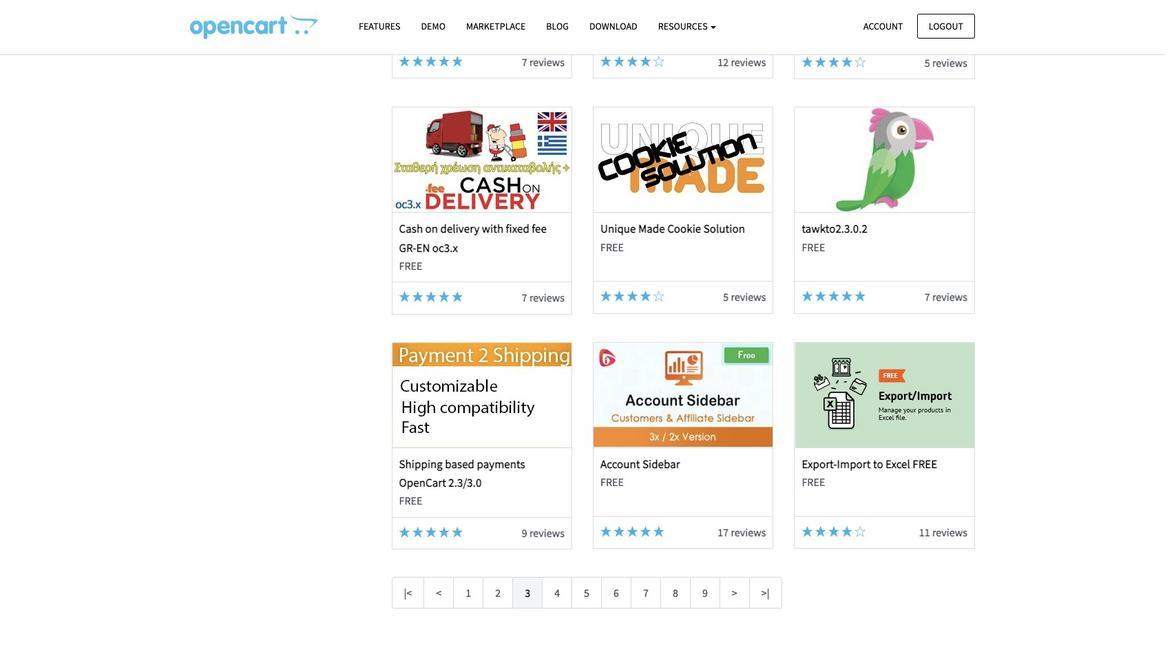 Task type: locate. For each thing, give the bounding box(es) containing it.
reviews
[[530, 55, 565, 69], [731, 55, 766, 69], [932, 56, 967, 69], [731, 290, 766, 304], [932, 290, 967, 304], [530, 291, 565, 305], [731, 525, 766, 539], [932, 525, 967, 539], [530, 526, 565, 540]]

cash on delivery with fixed fee gr-en oc3.x free
[[399, 221, 547, 272]]

11
[[919, 525, 930, 539]]

5
[[925, 56, 930, 69], [723, 290, 729, 304], [584, 586, 589, 600]]

17
[[718, 525, 729, 539]]

|<
[[404, 586, 412, 600]]

5 reviews for star light o icon to the left
[[723, 290, 766, 304]]

export-
[[802, 456, 837, 472]]

star light image
[[399, 56, 410, 67], [412, 56, 423, 67], [452, 56, 463, 67], [600, 56, 612, 67], [614, 56, 625, 67], [627, 56, 638, 67], [640, 56, 651, 67], [815, 56, 826, 67], [614, 291, 625, 302], [627, 291, 638, 302], [640, 291, 651, 302], [802, 291, 813, 302], [815, 291, 826, 302], [828, 291, 839, 302], [855, 291, 866, 302], [399, 291, 410, 303], [600, 526, 612, 537], [614, 526, 625, 537], [640, 526, 651, 537], [653, 526, 664, 537], [802, 526, 813, 537], [828, 526, 839, 537], [842, 526, 853, 537], [399, 527, 410, 538], [426, 527, 437, 538], [439, 527, 450, 538], [452, 527, 463, 538]]

star light o image down the account link
[[855, 56, 866, 67]]

unique made cookie solution link
[[600, 221, 745, 236]]

9 left >
[[702, 586, 708, 600]]

marketplace link
[[456, 14, 536, 39]]

1 vertical spatial 5 reviews
[[723, 290, 766, 304]]

payments
[[477, 456, 525, 472]]

0 horizontal spatial star light o image
[[653, 56, 664, 67]]

2
[[495, 586, 501, 600]]

reviews for export-import to excel free
[[932, 525, 967, 539]]

free down the tawkto2.3.0.2 link
[[802, 240, 825, 254]]

star light o image for 11 reviews
[[855, 526, 866, 537]]

star light o image
[[855, 56, 866, 67], [653, 291, 664, 302]]

tawkto2.3.0.2 free
[[802, 221, 868, 254]]

1 horizontal spatial 5
[[723, 290, 729, 304]]

1 vertical spatial star light o image
[[653, 291, 664, 302]]

1 horizontal spatial star light o image
[[855, 526, 866, 537]]

1 vertical spatial star light o image
[[855, 526, 866, 537]]

free
[[600, 240, 624, 254], [802, 240, 825, 254], [399, 259, 422, 272], [913, 456, 937, 472], [600, 475, 624, 489], [802, 475, 825, 489], [399, 494, 422, 508]]

5 right "4" link
[[584, 586, 589, 600]]

0 horizontal spatial 5 reviews
[[723, 290, 766, 304]]

>| link
[[749, 577, 782, 609]]

en
[[416, 240, 430, 255]]

delivery
[[440, 221, 480, 236]]

account
[[864, 20, 903, 32], [600, 456, 640, 472]]

star light image
[[426, 56, 437, 67], [439, 56, 450, 67], [802, 56, 813, 67], [828, 56, 839, 67], [842, 56, 853, 67], [600, 291, 612, 302], [842, 291, 853, 302], [412, 291, 423, 303], [426, 291, 437, 303], [439, 291, 450, 303], [452, 291, 463, 303], [627, 526, 638, 537], [815, 526, 826, 537], [412, 527, 423, 538]]

9 up 3
[[522, 526, 527, 540]]

9
[[522, 526, 527, 540], [702, 586, 708, 600]]

1 horizontal spatial 5 reviews
[[925, 56, 967, 69]]

7
[[522, 55, 527, 69], [925, 290, 930, 304], [522, 291, 527, 305], [643, 586, 649, 600]]

17 reviews
[[718, 525, 766, 539]]

based
[[445, 456, 475, 472]]

reviews for shipping based payments opencart 2.3/3.0
[[530, 526, 565, 540]]

5 reviews for the right star light o icon
[[925, 56, 967, 69]]

star light o image down unique made cookie solution free
[[653, 291, 664, 302]]

8
[[673, 586, 678, 600]]

|< link
[[391, 577, 424, 609]]

account left logout
[[864, 20, 903, 32]]

2 link
[[483, 577, 513, 609]]

tawkto2.3.0.2 link
[[802, 221, 868, 236]]

0 vertical spatial star light o image
[[855, 56, 866, 67]]

5 down "logout" link
[[925, 56, 930, 69]]

7 reviews
[[522, 55, 565, 69], [925, 290, 967, 304], [522, 291, 565, 305]]

0 vertical spatial star light o image
[[653, 56, 664, 67]]

free down 'opencart'
[[399, 494, 422, 508]]

export-import to excel free image
[[795, 343, 974, 448]]

reviews for cash on delivery with fixed fee gr-en oc3.x
[[530, 291, 565, 305]]

cookie
[[667, 221, 701, 236]]

5 reviews
[[925, 56, 967, 69], [723, 290, 766, 304]]

2 vertical spatial 5
[[584, 586, 589, 600]]

> link
[[720, 577, 750, 609]]

star light o image
[[653, 56, 664, 67], [855, 526, 866, 537]]

2 horizontal spatial 5
[[925, 56, 930, 69]]

made
[[638, 221, 665, 236]]

1 horizontal spatial 9
[[702, 586, 708, 600]]

download link
[[579, 14, 648, 39]]

0 vertical spatial account
[[864, 20, 903, 32]]

unique made cookie solution free
[[600, 221, 745, 254]]

fee
[[532, 221, 547, 236]]

star light o image down 'export-import to excel free free'
[[855, 526, 866, 537]]

resources
[[658, 20, 710, 32]]

free down account sidebar link
[[600, 475, 624, 489]]

export-import to excel free free
[[802, 456, 937, 489]]

0 horizontal spatial star light o image
[[653, 291, 664, 302]]

features
[[359, 20, 400, 32]]

account sidebar free
[[600, 456, 680, 489]]

features link
[[348, 14, 411, 39]]

5 link
[[572, 577, 602, 609]]

0 vertical spatial 9
[[522, 526, 527, 540]]

1 horizontal spatial star light o image
[[855, 56, 866, 67]]

1 vertical spatial account
[[600, 456, 640, 472]]

star light o image down resources in the top of the page
[[653, 56, 664, 67]]

5 down solution
[[723, 290, 729, 304]]

export-import to excel free link
[[802, 456, 937, 472]]

account inside account sidebar free
[[600, 456, 640, 472]]

free inside cash on delivery with fixed fee gr-en oc3.x free
[[399, 259, 422, 272]]

free down gr-
[[399, 259, 422, 272]]

8 link
[[660, 577, 691, 609]]

1 vertical spatial 5
[[723, 290, 729, 304]]

7 reviews for tawkto2.3.0.2
[[925, 290, 967, 304]]

account left sidebar
[[600, 456, 640, 472]]

excel
[[886, 456, 910, 472]]

0 horizontal spatial account
[[600, 456, 640, 472]]

< link
[[424, 577, 454, 609]]

>
[[732, 586, 737, 600]]

0 horizontal spatial 5
[[584, 586, 589, 600]]

1 horizontal spatial account
[[864, 20, 903, 32]]

fixed
[[506, 221, 529, 236]]

0 vertical spatial 5 reviews
[[925, 56, 967, 69]]

on
[[425, 221, 438, 236]]

account for account sidebar free
[[600, 456, 640, 472]]

9 reviews
[[522, 526, 565, 540]]

free inside unique made cookie solution free
[[600, 240, 624, 254]]

reviews for tawkto2.3.0.2
[[932, 290, 967, 304]]

0 horizontal spatial 9
[[522, 526, 527, 540]]

1 vertical spatial 9
[[702, 586, 708, 600]]

free down unique
[[600, 240, 624, 254]]

shipping based payments opencart 2.3/3.0 image
[[392, 343, 571, 448]]

solution
[[704, 221, 745, 236]]



Task type: describe. For each thing, give the bounding box(es) containing it.
resources link
[[648, 14, 727, 39]]

account sidebar link
[[600, 456, 680, 472]]

opencart
[[399, 475, 446, 490]]

9 for 9
[[702, 586, 708, 600]]

import
[[837, 456, 871, 472]]

4
[[554, 586, 560, 600]]

account link
[[852, 13, 915, 38]]

with
[[482, 221, 504, 236]]

0 vertical spatial 5
[[925, 56, 930, 69]]

2.3/3.0
[[448, 475, 482, 490]]

cash on delivery with fixed fee gr-en oc3.x image
[[392, 108, 571, 212]]

3
[[525, 586, 530, 600]]

7 link
[[631, 577, 661, 609]]

6
[[614, 586, 619, 600]]

9 for 9 reviews
[[522, 526, 527, 540]]

shipping
[[399, 456, 443, 472]]

tawkto2.3.0.2
[[802, 221, 868, 236]]

star light o image for 12 reviews
[[653, 56, 664, 67]]

free inside account sidebar free
[[600, 475, 624, 489]]

marketplace
[[466, 20, 526, 32]]

gr-
[[399, 240, 416, 255]]

free inside shipping based payments opencart 2.3/3.0 free
[[399, 494, 422, 508]]

12 reviews
[[718, 55, 766, 69]]

sidebar
[[642, 456, 680, 472]]

1
[[466, 586, 471, 600]]

blog
[[546, 20, 569, 32]]

1 link
[[453, 577, 484, 609]]

<
[[436, 586, 442, 600]]

free right excel
[[913, 456, 937, 472]]

7 reviews for cash on delivery with fixed fee gr-en oc3.x
[[522, 291, 565, 305]]

logout link
[[917, 13, 975, 38]]

4 link
[[542, 577, 572, 609]]

reviews for account sidebar
[[731, 525, 766, 539]]

cash
[[399, 221, 423, 236]]

unique made cookie solution image
[[594, 108, 773, 212]]

demo link
[[411, 14, 456, 39]]

account for account
[[864, 20, 903, 32]]

11 reviews
[[919, 525, 967, 539]]

download
[[589, 20, 637, 32]]

oc3.x
[[432, 240, 458, 255]]

shipping based payments opencart 2.3/3.0 link
[[399, 456, 525, 490]]

9 link
[[690, 577, 720, 609]]

reviews for unique made cookie solution
[[731, 290, 766, 304]]

unique
[[600, 221, 636, 236]]

shipping based payments opencart 2.3/3.0 free
[[399, 456, 525, 508]]

other extensions image
[[190, 14, 317, 39]]

6 link
[[601, 577, 631, 609]]

demo
[[421, 20, 446, 32]]

free inside tawkto2.3.0.2 free
[[802, 240, 825, 254]]

tawkto2.3.0.2 image
[[795, 108, 974, 212]]

free down export- at the bottom right of page
[[802, 475, 825, 489]]

cash on delivery with fixed fee gr-en oc3.x link
[[399, 221, 547, 255]]

to
[[873, 456, 883, 472]]

logout
[[929, 20, 963, 32]]

blog link
[[536, 14, 579, 39]]

>|
[[761, 586, 770, 600]]

account sidebar image
[[594, 343, 773, 448]]

12
[[718, 55, 729, 69]]



Task type: vqa. For each thing, say whether or not it's contained in the screenshot.
Edit seller information Image
no



